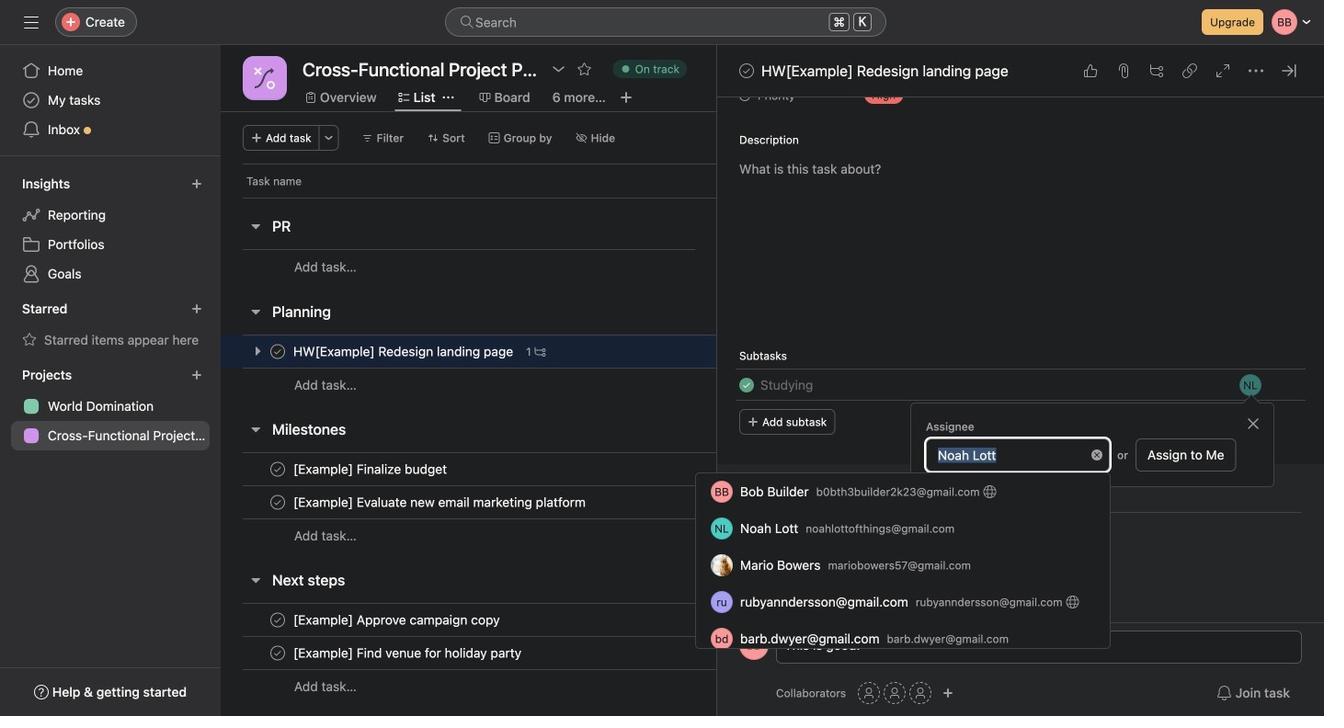 Task type: vqa. For each thing, say whether or not it's contained in the screenshot.
may
no



Task type: locate. For each thing, give the bounding box(es) containing it.
[example] approve campaign copy cell
[[221, 604, 718, 638]]

Search tasks, projects, and more text field
[[445, 7, 887, 37]]

add to starred image
[[577, 62, 592, 76]]

mark complete checkbox inside the [example] finalize budget cell
[[267, 459, 289, 481]]

2 mark complete checkbox from the top
[[267, 459, 289, 481]]

Task name text field
[[290, 343, 519, 361], [290, 460, 453, 479], [290, 611, 506, 630], [290, 644, 527, 663]]

None text field
[[298, 52, 542, 86]]

task name text field inside the [example] finalize budget cell
[[290, 460, 453, 479]]

copy task link image
[[1183, 63, 1198, 78]]

Mark complete checkbox
[[267, 341, 289, 363], [267, 459, 289, 481], [267, 609, 289, 632]]

add tab image
[[619, 90, 634, 105]]

0 vertical spatial move tasks between sections image
[[688, 497, 699, 508]]

insights element
[[0, 167, 221, 293]]

task name text field for [example] approve campaign copy cell
[[290, 611, 506, 630]]

mark complete image for mark complete option in the hw[example] redesign landing page cell
[[267, 341, 289, 363]]

1 move tasks between sections image from the top
[[688, 464, 699, 475]]

add or remove collaborators image
[[943, 688, 954, 699]]

mark complete image inside hw[example] redesign landing page cell
[[267, 341, 289, 363]]

2 move tasks between sections image from the top
[[688, 648, 699, 659]]

move tasks between sections image inside [example] evaluate new email marketing platform cell
[[688, 497, 699, 508]]

mark complete image for mark complete checkbox within [example] find venue for holiday party 'cell'
[[267, 643, 289, 665]]

task name text field inside [example] approve campaign copy cell
[[290, 611, 506, 630]]

collapse task list for this group image for header planning 'tree grid'
[[248, 305, 263, 319]]

1 vertical spatial collapse task list for this group image
[[248, 573, 263, 588]]

mark complete checkbox for the [example] finalize budget cell on the bottom of the page
[[267, 492, 289, 514]]

toggle assignee popover image
[[1240, 374, 1262, 397]]

more actions for this task image
[[1249, 63, 1264, 78]]

0 vertical spatial collapse task list for this group image
[[248, 219, 263, 234]]

[example] evaluate new email marketing platform cell
[[221, 486, 718, 520]]

row
[[221, 164, 786, 198], [243, 197, 718, 199], [221, 249, 895, 284], [221, 368, 895, 402], [221, 453, 895, 487], [221, 486, 895, 520], [221, 519, 895, 553], [221, 604, 895, 638], [221, 637, 895, 671], [221, 670, 895, 704]]

mark complete checkbox for [example] approve campaign copy cell
[[267, 643, 289, 665]]

mark complete image
[[267, 609, 289, 632]]

new insights image
[[191, 178, 202, 190]]

collapse task list for this group image
[[248, 219, 263, 234], [248, 422, 263, 437]]

Mark complete checkbox
[[736, 60, 758, 82], [267, 492, 289, 514], [267, 643, 289, 665]]

more actions image
[[323, 132, 335, 144]]

tab list
[[740, 483, 1303, 513]]

header next steps tree grid
[[221, 604, 895, 704]]

main content
[[718, 0, 1325, 623]]

open user profile image
[[740, 528, 769, 558]]

mark complete checkbox inside [example] approve campaign copy cell
[[267, 609, 289, 632]]

mark complete image
[[736, 60, 758, 82], [267, 341, 289, 363], [267, 459, 289, 481], [267, 492, 289, 514], [267, 643, 289, 665]]

mark complete checkbox inside [example] evaluate new email marketing platform cell
[[267, 492, 289, 514]]

2 collapse task list for this group image from the top
[[248, 573, 263, 588]]

header milestones tree grid
[[221, 453, 895, 553]]

1 vertical spatial move tasks between sections image
[[688, 615, 699, 626]]

0 vertical spatial mark complete checkbox
[[267, 341, 289, 363]]

1 task name text field from the top
[[290, 343, 519, 361]]

header planning tree grid
[[221, 335, 895, 402]]

3 task name text field from the top
[[290, 611, 506, 630]]

2 vertical spatial mark complete checkbox
[[267, 643, 289, 665]]

open user profile image
[[740, 631, 769, 661]]

collapse task list for this group image
[[248, 305, 263, 319], [248, 573, 263, 588]]

hw[example] redesign landing page cell
[[221, 335, 718, 369]]

hw[example] redesign landing page dialog
[[718, 0, 1325, 717]]

0 likes. click to like this task image
[[1084, 63, 1098, 78]]

mark complete image for mark complete checkbox inside the [example] evaluate new email marketing platform cell
[[267, 492, 289, 514]]

expand subtask list for the task hw[example] redesign landing page image
[[250, 344, 265, 359]]

edit comment document
[[777, 636, 1302, 676]]

tab actions image
[[443, 92, 454, 103]]

1 move tasks between sections image from the top
[[688, 497, 699, 508]]

1 collapse task list for this group image from the top
[[248, 305, 263, 319]]

0 vertical spatial move tasks between sections image
[[688, 464, 699, 475]]

Completed checkbox
[[736, 374, 758, 397]]

2 vertical spatial mark complete checkbox
[[267, 609, 289, 632]]

list item
[[718, 369, 1325, 402]]

mark complete image inside the [example] finalize budget cell
[[267, 459, 289, 481]]

1 vertical spatial mark complete checkbox
[[267, 492, 289, 514]]

move tasks between sections image for [example] find venue for holiday party 'cell'
[[688, 648, 699, 659]]

Name or email text field
[[926, 439, 1110, 472]]

show options image
[[552, 62, 566, 76]]

mark complete checkbox inside hw[example] redesign landing page cell
[[267, 341, 289, 363]]

new project or portfolio image
[[191, 370, 202, 381]]

1 vertical spatial collapse task list for this group image
[[248, 422, 263, 437]]

add items to starred image
[[191, 304, 202, 315]]

add subtask image
[[1150, 63, 1165, 78]]

mark complete image inside [example] evaluate new email marketing platform cell
[[267, 492, 289, 514]]

mark complete checkbox inside hw[example] redesign landing page dialog
[[736, 60, 758, 82]]

4 task name text field from the top
[[290, 644, 527, 663]]

close details image
[[1282, 63, 1297, 78]]

mark complete checkbox inside [example] find venue for holiday party 'cell'
[[267, 643, 289, 665]]

None field
[[445, 7, 887, 37]]

move tasks between sections image
[[688, 497, 699, 508], [688, 615, 699, 626]]

1 vertical spatial move tasks between sections image
[[688, 648, 699, 659]]

2 task name text field from the top
[[290, 460, 453, 479]]

move tasks between sections image
[[688, 464, 699, 475], [688, 648, 699, 659]]

1 vertical spatial mark complete checkbox
[[267, 459, 289, 481]]

1 subtask image
[[535, 346, 546, 357]]

Task name text field
[[290, 494, 592, 512]]

0 vertical spatial collapse task list for this group image
[[248, 305, 263, 319]]

task name text field for the [example] finalize budget cell on the bottom of the page
[[290, 460, 453, 479]]

task name text field inside [example] find venue for holiday party 'cell'
[[290, 644, 527, 663]]

3 mark complete checkbox from the top
[[267, 609, 289, 632]]

mark complete image inside [example] find venue for holiday party 'cell'
[[267, 643, 289, 665]]

0 vertical spatial mark complete checkbox
[[736, 60, 758, 82]]

1 mark complete checkbox from the top
[[267, 341, 289, 363]]

2 move tasks between sections image from the top
[[688, 615, 699, 626]]

2 collapse task list for this group image from the top
[[248, 422, 263, 437]]



Task type: describe. For each thing, give the bounding box(es) containing it.
remove image
[[1092, 450, 1103, 461]]

global element
[[0, 45, 221, 155]]

mark complete image for mark complete option inside the the [example] finalize budget cell
[[267, 459, 289, 481]]

starred element
[[0, 293, 221, 359]]

move tasks between sections image for [example] approve campaign copy cell
[[688, 615, 699, 626]]

1 collapse task list for this group image from the top
[[248, 219, 263, 234]]

move tasks between sections image for [example] evaluate new email marketing platform cell
[[688, 497, 699, 508]]

move tasks between sections image for the [example] finalize budget cell on the bottom of the page
[[688, 464, 699, 475]]

hide sidebar image
[[24, 15, 39, 29]]

collapse task list for this group image for the header next steps "tree grid"
[[248, 573, 263, 588]]

tab list inside hw[example] redesign landing page dialog
[[740, 483, 1303, 513]]

mark complete image for mark complete checkbox inside the hw[example] redesign landing page dialog
[[736, 60, 758, 82]]

line_and_symbols image
[[254, 67, 276, 89]]

task name text field for [example] find venue for holiday party 'cell'
[[290, 644, 527, 663]]

completed image
[[736, 374, 758, 397]]

mark complete checkbox for 1st collapse task list for this group image from the bottom of the page
[[267, 459, 289, 481]]

attachments: add a file to this task, hw[example] redesign landing page image
[[1117, 63, 1132, 78]]

projects element
[[0, 359, 221, 454]]

[example] find venue for holiday party cell
[[221, 637, 718, 671]]

task name text field inside hw[example] redesign landing page cell
[[290, 343, 519, 361]]

full screen image
[[1216, 63, 1231, 78]]

Task Name text field
[[761, 375, 814, 396]]

mark complete checkbox for the header next steps "tree grid"'s collapse task list for this group icon
[[267, 609, 289, 632]]

[example] finalize budget cell
[[221, 453, 718, 487]]

close image
[[1247, 417, 1261, 431]]



